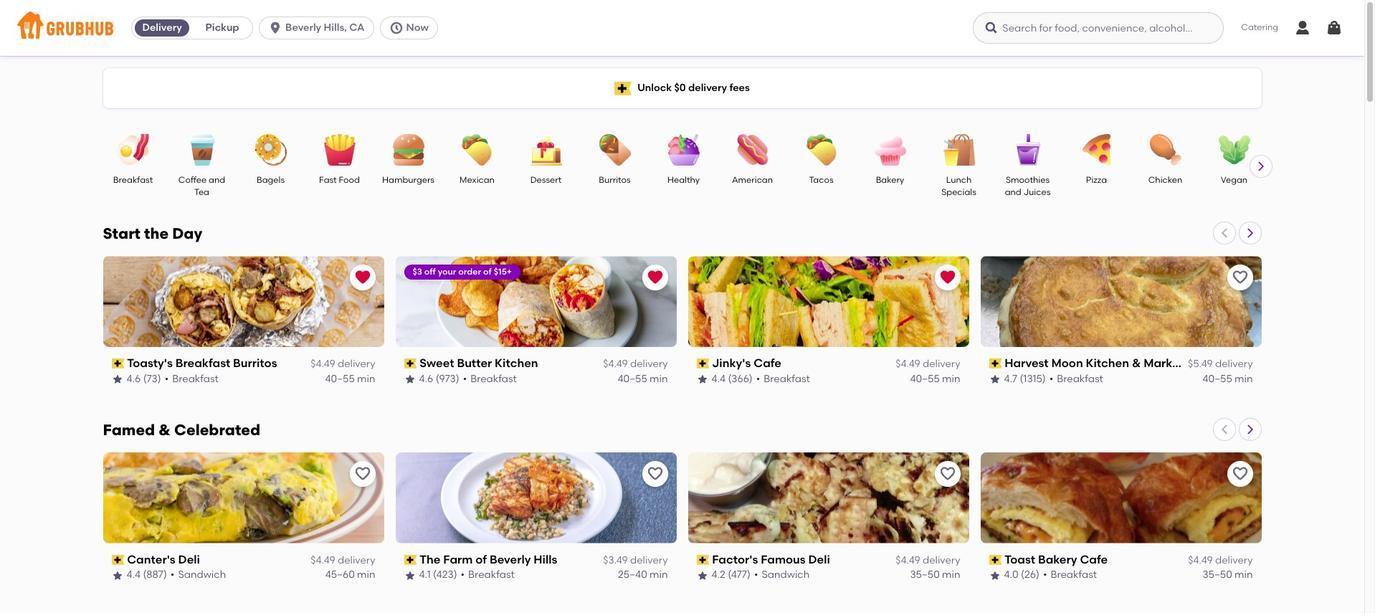 Task type: describe. For each thing, give the bounding box(es) containing it.
healthy
[[668, 175, 700, 185]]

dessert image
[[521, 134, 571, 166]]

breakfast right toasty's on the bottom
[[176, 357, 230, 370]]

mexican image
[[452, 134, 503, 166]]

marketplace
[[1144, 357, 1216, 370]]

star icon image for the farm of beverly hills
[[404, 570, 416, 582]]

• sandwich for deli
[[171, 569, 226, 581]]

main navigation navigation
[[0, 0, 1365, 56]]

sandwich for famous
[[762, 569, 810, 581]]

$4.49 for sweet butter kitchen
[[603, 358, 628, 370]]

subscription pass image for the farm of beverly hills
[[404, 555, 417, 565]]

factor's
[[712, 553, 758, 567]]

ca
[[350, 22, 365, 34]]

jinky's
[[712, 357, 751, 370]]

$0
[[675, 82, 686, 94]]

american
[[732, 175, 773, 185]]

40–55 min for sweet butter kitchen
[[618, 373, 668, 385]]

hamburgers image
[[383, 134, 434, 166]]

• for butter
[[463, 373, 467, 385]]

smoothies
[[1006, 175, 1050, 185]]

save this restaurant button for cafe
[[1228, 461, 1254, 487]]

breakfast for toast bakery cafe
[[1051, 569, 1098, 581]]

sandwich for deli
[[178, 569, 226, 581]]

$4.49 delivery for sweet butter kitchen
[[603, 358, 668, 370]]

american image
[[728, 134, 778, 166]]

star icon image for jinky's cafe
[[697, 374, 708, 385]]

smoothies and juices
[[1005, 175, 1051, 198]]

40–55 for sweet butter kitchen
[[618, 373, 648, 385]]

jinky's cafe
[[712, 357, 782, 370]]

chicken
[[1149, 175, 1183, 185]]

pickup
[[206, 22, 239, 34]]

saved restaurant image
[[939, 269, 957, 286]]

$4.49 delivery for canter's deli
[[311, 555, 376, 567]]

star icon image for canter's deli
[[112, 570, 123, 582]]

4.1 (423)
[[419, 569, 457, 581]]

4.4 (887)
[[127, 569, 167, 581]]

$4.49 for toast bakery cafe
[[1189, 555, 1213, 567]]

1 horizontal spatial bakery
[[1039, 553, 1078, 567]]

vegan image
[[1210, 134, 1260, 166]]

2 saved restaurant button from the left
[[642, 265, 668, 291]]

coffee and tea image
[[177, 134, 227, 166]]

4.0 (26)
[[1005, 569, 1040, 581]]

the farm of beverly hills logo image
[[396, 453, 677, 544]]

canter's deli logo image
[[103, 453, 384, 544]]

food
[[339, 175, 360, 185]]

saved restaurant button for toasty's breakfast burritos
[[350, 265, 376, 291]]

25–40
[[618, 569, 648, 581]]

$3
[[413, 267, 423, 277]]

(973)
[[436, 373, 460, 385]]

delivery for the farm of beverly hills
[[631, 555, 668, 567]]

butter
[[457, 357, 492, 370]]

breakfast for the farm of beverly hills
[[469, 569, 515, 581]]

2 saved restaurant image from the left
[[647, 269, 664, 286]]

now
[[406, 22, 429, 34]]

save this restaurant image for famed & celebrated
[[1232, 465, 1249, 483]]

beverly hills, ca
[[286, 22, 365, 34]]

35–50 min for factor's famous deli
[[911, 569, 961, 581]]

$4.49 for toasty's breakfast burritos
[[311, 358, 335, 370]]

and for coffee and tea
[[209, 175, 225, 185]]

save this restaurant button for of
[[642, 461, 668, 487]]

4.7
[[1005, 373, 1018, 385]]

save this restaurant button for kitchen
[[1228, 265, 1254, 291]]

coffee
[[178, 175, 207, 185]]

0 vertical spatial of
[[483, 267, 492, 277]]

catering
[[1242, 22, 1279, 32]]

4.7 (1315)
[[1005, 373, 1046, 385]]

subscription pass image for canter's deli
[[112, 555, 124, 565]]

1 vertical spatial beverly
[[490, 553, 531, 567]]

pickup button
[[192, 16, 253, 39]]

juices
[[1024, 188, 1051, 198]]

breakfast down breakfast image at the top of the page
[[113, 175, 153, 185]]

• for moon
[[1050, 373, 1054, 385]]

$3.49 delivery
[[603, 555, 668, 567]]

• for breakfast
[[165, 373, 169, 385]]

0 horizontal spatial &
[[159, 421, 171, 439]]

(423)
[[433, 569, 457, 581]]

subscription pass image for toasty's breakfast burritos
[[112, 359, 124, 369]]

save this restaurant image for canter's deli
[[354, 465, 371, 483]]

40–55 for jinky's cafe
[[911, 373, 940, 385]]

4.6 for toasty's breakfast burritos
[[127, 373, 141, 385]]

• breakfast for farm
[[461, 569, 515, 581]]

fast food
[[319, 175, 360, 185]]

4.0
[[1005, 569, 1019, 581]]

min for factor's famous deli
[[943, 569, 961, 581]]

4.2 (477)
[[712, 569, 751, 581]]

$3.49
[[603, 555, 628, 567]]

the
[[144, 225, 169, 242]]

• breakfast for cafe
[[757, 373, 811, 385]]

(73)
[[143, 373, 161, 385]]

lunch
[[947, 175, 972, 185]]

(366)
[[728, 373, 753, 385]]

min for toasty's breakfast burritos
[[357, 373, 376, 385]]

fast
[[319, 175, 337, 185]]

famous
[[761, 553, 806, 567]]

$4.49 for factor's famous deli
[[896, 555, 921, 567]]

subscription pass image for harvest moon kitchen & marketplace
[[990, 359, 1002, 369]]

delivery for sweet butter kitchen
[[631, 358, 668, 370]]

$4.49 delivery for factor's famous deli
[[896, 555, 961, 567]]

star icon image for toasty's breakfast burritos
[[112, 374, 123, 385]]

star icon image for harvest moon kitchen & marketplace
[[990, 374, 1001, 385]]

save this restaurant button for deli
[[935, 461, 961, 487]]

1 vertical spatial burritos
[[233, 357, 277, 370]]

save this restaurant image for start the day
[[1232, 269, 1249, 286]]

min for canter's deli
[[357, 569, 376, 581]]

bakery image
[[865, 134, 916, 166]]

subscription pass image for factor's famous deli
[[697, 555, 710, 565]]

min for the farm of beverly hills
[[650, 569, 668, 581]]

burritos image
[[590, 134, 640, 166]]

unlock $0 delivery fees
[[638, 82, 750, 94]]

harvest
[[1005, 357, 1049, 370]]

$15+
[[494, 267, 512, 277]]

svg image inside beverly hills, ca button
[[268, 21, 283, 35]]

$4.49 for canter's deli
[[311, 555, 335, 567]]

vegan
[[1222, 175, 1248, 185]]

toasty's
[[127, 357, 173, 370]]

delivery for toasty's breakfast burritos
[[338, 358, 376, 370]]

beverly inside button
[[286, 22, 322, 34]]

2 svg image from the left
[[985, 21, 999, 35]]

famed
[[103, 421, 155, 439]]

subscription pass image for sweet butter kitchen
[[404, 359, 417, 369]]

(1315)
[[1020, 373, 1046, 385]]

order
[[459, 267, 481, 277]]

hamburgers
[[382, 175, 435, 185]]

$4.49 for jinky's cafe
[[896, 358, 921, 370]]

catering button
[[1232, 12, 1289, 44]]

fast food image
[[315, 134, 365, 166]]

25–40 min
[[618, 569, 668, 581]]

4.4 for canter's deli
[[127, 569, 141, 581]]

45–60
[[325, 569, 355, 581]]

tacos image
[[797, 134, 847, 166]]

moon
[[1052, 357, 1084, 370]]

breakfast image
[[108, 134, 158, 166]]

• breakfast for moon
[[1050, 373, 1104, 385]]

saved restaurant button for jinky's cafe
[[935, 265, 961, 291]]

beverly hills, ca button
[[259, 16, 380, 39]]

and for smoothies and juices
[[1005, 188, 1022, 198]]

35–50 for factor's famous deli
[[911, 569, 940, 581]]

sweet butter kitchen
[[420, 357, 538, 370]]

bagels image
[[246, 134, 296, 166]]

svg image inside now button
[[389, 21, 404, 35]]

mexican
[[460, 175, 495, 185]]

factor's famous deli logo image
[[688, 453, 970, 544]]

4.6 (973)
[[419, 373, 460, 385]]



Task type: locate. For each thing, give the bounding box(es) containing it.
(477)
[[728, 569, 751, 581]]

breakfast down sweet butter kitchen
[[471, 373, 517, 385]]

&
[[1133, 357, 1142, 370], [159, 421, 171, 439]]

cafe down toast bakery cafe logo
[[1081, 553, 1108, 567]]

kitchen
[[495, 357, 538, 370], [1086, 357, 1130, 370]]

1 saved restaurant button from the left
[[350, 265, 376, 291]]

$3 off your order of $15+
[[413, 267, 512, 277]]

1 horizontal spatial saved restaurant image
[[647, 269, 664, 286]]

kitchen right moon
[[1086, 357, 1130, 370]]

1 vertical spatial 4.4
[[127, 569, 141, 581]]

0 vertical spatial and
[[209, 175, 225, 185]]

star icon image left 4.2
[[697, 570, 708, 582]]

• breakfast down toast bakery cafe
[[1044, 569, 1098, 581]]

1 vertical spatial &
[[159, 421, 171, 439]]

and up tea
[[209, 175, 225, 185]]

delivery button
[[132, 16, 192, 39]]

• sandwich
[[171, 569, 226, 581], [755, 569, 810, 581]]

1 vertical spatial subscription pass image
[[112, 555, 124, 565]]

4.6
[[127, 373, 141, 385], [419, 373, 433, 385]]

• right (1315)
[[1050, 373, 1054, 385]]

star icon image
[[112, 374, 123, 385], [404, 374, 416, 385], [697, 374, 708, 385], [990, 374, 1001, 385], [112, 570, 123, 582], [404, 570, 416, 582], [697, 570, 708, 582], [990, 570, 1001, 582]]

3 40–55 min from the left
[[911, 373, 961, 385]]

2 35–50 min from the left
[[1203, 569, 1254, 581]]

bagels
[[257, 175, 285, 185]]

1 horizontal spatial 4.6
[[419, 373, 433, 385]]

2 deli from the left
[[809, 553, 831, 567]]

1 horizontal spatial sandwich
[[762, 569, 810, 581]]

star icon image for factor's famous deli
[[697, 570, 708, 582]]

2 horizontal spatial svg image
[[1326, 19, 1344, 37]]

star icon image left 4.4 (887)
[[112, 570, 123, 582]]

burritos down toasty's breakfast burritos logo
[[233, 357, 277, 370]]

star icon image for toast bakery cafe
[[990, 570, 1001, 582]]

• right (477)
[[755, 569, 759, 581]]

0 vertical spatial bakery
[[876, 175, 905, 185]]

1 kitchen from the left
[[495, 357, 538, 370]]

• breakfast
[[165, 373, 219, 385], [463, 373, 517, 385], [757, 373, 811, 385], [1050, 373, 1104, 385], [461, 569, 515, 581], [1044, 569, 1098, 581]]

caret left icon image for start the day
[[1219, 227, 1231, 239]]

1 horizontal spatial burritos
[[599, 175, 631, 185]]

delivery for factor's famous deli
[[923, 555, 961, 567]]

1 horizontal spatial subscription pass image
[[990, 359, 1002, 369]]

2 4.6 from the left
[[419, 373, 433, 385]]

unlock
[[638, 82, 672, 94]]

1 saved restaurant image from the left
[[354, 269, 371, 286]]

3 saved restaurant button from the left
[[935, 265, 961, 291]]

and inside coffee and tea
[[209, 175, 225, 185]]

1 horizontal spatial saved restaurant button
[[642, 265, 668, 291]]

1 35–50 min from the left
[[911, 569, 961, 581]]

canter's
[[127, 553, 176, 567]]

fees
[[730, 82, 750, 94]]

1 horizontal spatial save this restaurant image
[[647, 465, 664, 483]]

• for bakery
[[1044, 569, 1048, 581]]

subscription pass image left jinky's
[[697, 359, 710, 369]]

0 vertical spatial &
[[1133, 357, 1142, 370]]

0 vertical spatial caret right icon image
[[1256, 161, 1267, 172]]

1 vertical spatial caret left icon image
[[1219, 424, 1231, 435]]

bakery up (26)
[[1039, 553, 1078, 567]]

40–55 min for toasty's breakfast burritos
[[325, 373, 376, 385]]

1 caret left icon image from the top
[[1219, 227, 1231, 239]]

subscription pass image left toasty's on the bottom
[[112, 359, 124, 369]]

2 save this restaurant image from the left
[[647, 465, 664, 483]]

celebrated
[[174, 421, 261, 439]]

subscription pass image for toast bakery cafe
[[990, 555, 1002, 565]]

• for famous
[[755, 569, 759, 581]]

toast
[[1005, 553, 1036, 567]]

2 kitchen from the left
[[1086, 357, 1130, 370]]

bakery down bakery image
[[876, 175, 905, 185]]

4.2
[[712, 569, 726, 581]]

1 4.6 from the left
[[127, 373, 141, 385]]

• sandwich for famous
[[755, 569, 810, 581]]

subscription pass image left the
[[404, 555, 417, 565]]

svg image
[[268, 21, 283, 35], [985, 21, 999, 35]]

sweet butter kitchen logo image
[[396, 256, 677, 347]]

1 horizontal spatial svg image
[[985, 21, 999, 35]]

• breakfast down toasty's breakfast burritos
[[165, 373, 219, 385]]

star icon image left "4.7"
[[990, 374, 1001, 385]]

& left marketplace
[[1133, 357, 1142, 370]]

0 horizontal spatial saved restaurant button
[[350, 265, 376, 291]]

burritos
[[599, 175, 631, 185], [233, 357, 277, 370]]

now button
[[380, 16, 444, 39]]

toasty's breakfast burritos
[[127, 357, 277, 370]]

(887)
[[143, 569, 167, 581]]

caret left icon image for famed & celebrated
[[1219, 424, 1231, 435]]

4 40–55 min from the left
[[1203, 373, 1254, 385]]

1 horizontal spatial 4.4
[[712, 373, 726, 385]]

subscription pass image left the factor's
[[697, 555, 710, 565]]

subscription pass image
[[990, 359, 1002, 369], [112, 555, 124, 565]]

• right (887)
[[171, 569, 175, 581]]

4.4 down jinky's
[[712, 373, 726, 385]]

star icon image left 4.4 (366)
[[697, 374, 708, 385]]

save this restaurant image for the farm of beverly hills
[[647, 465, 664, 483]]

beverly left hills,
[[286, 22, 322, 34]]

• right (26)
[[1044, 569, 1048, 581]]

2 caret left icon image from the top
[[1219, 424, 1231, 435]]

• right (73)
[[165, 373, 169, 385]]

star icon image left "4.6 (73)" at the bottom of the page
[[112, 374, 123, 385]]

1 40–55 from the left
[[325, 373, 355, 385]]

1 40–55 min from the left
[[325, 373, 376, 385]]

0 horizontal spatial svg image
[[268, 21, 283, 35]]

subscription pass image left canter's
[[112, 555, 124, 565]]

kitchen right butter
[[495, 357, 538, 370]]

$5.49
[[1189, 358, 1213, 370]]

1 horizontal spatial and
[[1005, 188, 1022, 198]]

sandwich down the canter's deli
[[178, 569, 226, 581]]

smoothies and juices image
[[1003, 134, 1053, 166]]

0 horizontal spatial and
[[209, 175, 225, 185]]

$4.49 delivery for toast bakery cafe
[[1189, 555, 1254, 567]]

subscription pass image left harvest
[[990, 359, 1002, 369]]

0 horizontal spatial 4.6
[[127, 373, 141, 385]]

delivery
[[142, 22, 182, 34]]

day
[[172, 225, 202, 242]]

$4.49 delivery
[[311, 358, 376, 370], [603, 358, 668, 370], [896, 358, 961, 370], [311, 555, 376, 567], [896, 555, 961, 567], [1189, 555, 1254, 567]]

sweet
[[420, 357, 454, 370]]

deli right canter's
[[178, 553, 200, 567]]

2 40–55 from the left
[[618, 373, 648, 385]]

breakfast down jinky's cafe on the bottom right of the page
[[764, 373, 811, 385]]

0 vertical spatial burritos
[[599, 175, 631, 185]]

• breakfast down moon
[[1050, 373, 1104, 385]]

0 horizontal spatial beverly
[[286, 22, 322, 34]]

1 horizontal spatial • sandwich
[[755, 569, 810, 581]]

pizza image
[[1072, 134, 1122, 166]]

0 horizontal spatial burritos
[[233, 357, 277, 370]]

• for deli
[[171, 569, 175, 581]]

• sandwich down famous at the bottom
[[755, 569, 810, 581]]

and inside smoothies and juices
[[1005, 188, 1022, 198]]

4.4 (366)
[[712, 373, 753, 385]]

0 horizontal spatial deli
[[178, 553, 200, 567]]

1 horizontal spatial kitchen
[[1086, 357, 1130, 370]]

svg image
[[1295, 19, 1312, 37], [1326, 19, 1344, 37], [389, 21, 404, 35]]

4 40–55 from the left
[[1203, 373, 1233, 385]]

subscription pass image left sweet
[[404, 359, 417, 369]]

2 vertical spatial caret right icon image
[[1245, 424, 1256, 435]]

save this restaurant image
[[1232, 269, 1249, 286], [939, 465, 957, 483], [1232, 465, 1249, 483]]

• for cafe
[[757, 373, 761, 385]]

famed & celebrated
[[103, 421, 261, 439]]

1 vertical spatial of
[[476, 553, 487, 567]]

delivery
[[689, 82, 727, 94], [338, 358, 376, 370], [631, 358, 668, 370], [923, 358, 961, 370], [1216, 358, 1254, 370], [338, 555, 376, 567], [631, 555, 668, 567], [923, 555, 961, 567], [1216, 555, 1254, 567]]

harvest moon kitchen & marketplace
[[1005, 357, 1216, 370]]

1 horizontal spatial 35–50
[[1203, 569, 1233, 581]]

deli right famous at the bottom
[[809, 553, 831, 567]]

hills,
[[324, 22, 347, 34]]

1 35–50 from the left
[[911, 569, 940, 581]]

0 horizontal spatial save this restaurant image
[[354, 465, 371, 483]]

toast bakery cafe logo image
[[981, 453, 1262, 544]]

toast bakery cafe
[[1005, 553, 1108, 567]]

delivery for toast bakery cafe
[[1216, 555, 1254, 567]]

40–55 min for harvest moon kitchen & marketplace
[[1203, 373, 1254, 385]]

delivery for jinky's cafe
[[923, 358, 961, 370]]

saved restaurant button
[[350, 265, 376, 291], [642, 265, 668, 291], [935, 265, 961, 291]]

lunch specials image
[[934, 134, 985, 166]]

40–55 min for jinky's cafe
[[911, 373, 961, 385]]

kitchen for butter
[[495, 357, 538, 370]]

harvest moon kitchen & marketplace logo image
[[981, 256, 1262, 347]]

0 vertical spatial caret left icon image
[[1219, 227, 1231, 239]]

kitchen for moon
[[1086, 357, 1130, 370]]

star icon image left 4.6 (973)
[[404, 374, 416, 385]]

breakfast
[[113, 175, 153, 185], [176, 357, 230, 370], [172, 373, 219, 385], [471, 373, 517, 385], [764, 373, 811, 385], [1058, 373, 1104, 385], [469, 569, 515, 581], [1051, 569, 1098, 581]]

min for harvest moon kitchen & marketplace
[[1235, 373, 1254, 385]]

2 horizontal spatial saved restaurant button
[[935, 265, 961, 291]]

of right farm
[[476, 553, 487, 567]]

caret left icon image down $5.49 delivery
[[1219, 424, 1231, 435]]

& right the famed
[[159, 421, 171, 439]]

1 horizontal spatial svg image
[[1295, 19, 1312, 37]]

jinky's cafe logo image
[[688, 256, 970, 347]]

subscription pass image for jinky's cafe
[[697, 359, 710, 369]]

breakfast for sweet butter kitchen
[[471, 373, 517, 385]]

min for jinky's cafe
[[943, 373, 961, 385]]

1 horizontal spatial deli
[[809, 553, 831, 567]]

grubhub plus flag logo image
[[615, 81, 632, 95]]

canter's deli
[[127, 553, 200, 567]]

• sandwich down the canter's deli
[[171, 569, 226, 581]]

3 40–55 from the left
[[911, 373, 940, 385]]

35–50 min for toast bakery cafe
[[1203, 569, 1254, 581]]

caret left icon image down vegan
[[1219, 227, 1231, 239]]

• breakfast down jinky's cafe on the bottom right of the page
[[757, 373, 811, 385]]

healthy image
[[659, 134, 709, 166]]

caret left icon image
[[1219, 227, 1231, 239], [1219, 424, 1231, 435]]

1 horizontal spatial &
[[1133, 357, 1142, 370]]

0 horizontal spatial saved restaurant image
[[354, 269, 371, 286]]

caret right icon image for famed & celebrated
[[1245, 424, 1256, 435]]

and
[[209, 175, 225, 185], [1005, 188, 1022, 198]]

star icon image for sweet butter kitchen
[[404, 374, 416, 385]]

cafe
[[754, 357, 782, 370], [1081, 553, 1108, 567]]

specials
[[942, 188, 977, 198]]

0 horizontal spatial • sandwich
[[171, 569, 226, 581]]

1 save this restaurant image from the left
[[354, 465, 371, 483]]

• right (366)
[[757, 373, 761, 385]]

• breakfast for breakfast
[[165, 373, 219, 385]]

breakfast down toasty's breakfast burritos
[[172, 373, 219, 385]]

2 40–55 min from the left
[[618, 373, 668, 385]]

2 • sandwich from the left
[[755, 569, 810, 581]]

4.6 (73)
[[127, 373, 161, 385]]

coffee and tea
[[178, 175, 225, 198]]

breakfast for harvest moon kitchen & marketplace
[[1058, 373, 1104, 385]]

chicken image
[[1141, 134, 1191, 166]]

• breakfast down the farm of beverly hills
[[461, 569, 515, 581]]

breakfast down the farm of beverly hills
[[469, 569, 515, 581]]

• breakfast for bakery
[[1044, 569, 1098, 581]]

beverly left hills
[[490, 553, 531, 567]]

delivery for canter's deli
[[338, 555, 376, 567]]

4.6 for sweet butter kitchen
[[419, 373, 433, 385]]

0 vertical spatial cafe
[[754, 357, 782, 370]]

deli
[[178, 553, 200, 567], [809, 553, 831, 567]]

1 vertical spatial caret right icon image
[[1245, 227, 1256, 239]]

4.4 for jinky's cafe
[[712, 373, 726, 385]]

save this restaurant image
[[354, 465, 371, 483], [647, 465, 664, 483]]

40–55 min
[[325, 373, 376, 385], [618, 373, 668, 385], [911, 373, 961, 385], [1203, 373, 1254, 385]]

0 horizontal spatial 4.4
[[127, 569, 141, 581]]

1 svg image from the left
[[268, 21, 283, 35]]

1 sandwich from the left
[[178, 569, 226, 581]]

0 vertical spatial 4.4
[[712, 373, 726, 385]]

saved restaurant image
[[354, 269, 371, 286], [647, 269, 664, 286]]

subscription pass image
[[112, 359, 124, 369], [404, 359, 417, 369], [697, 359, 710, 369], [404, 555, 417, 565], [697, 555, 710, 565], [990, 555, 1002, 565]]

1 horizontal spatial cafe
[[1081, 553, 1108, 567]]

• breakfast down sweet butter kitchen
[[463, 373, 517, 385]]

pizza
[[1087, 175, 1108, 185]]

0 horizontal spatial svg image
[[389, 21, 404, 35]]

min for sweet butter kitchen
[[650, 373, 668, 385]]

sandwich down famous at the bottom
[[762, 569, 810, 581]]

save this restaurant image inside button
[[647, 465, 664, 483]]

0 vertical spatial beverly
[[286, 22, 322, 34]]

save this restaurant button
[[1228, 265, 1254, 291], [350, 461, 376, 487], [642, 461, 668, 487], [935, 461, 961, 487], [1228, 461, 1254, 487]]

$4.49
[[311, 358, 335, 370], [603, 358, 628, 370], [896, 358, 921, 370], [311, 555, 335, 567], [896, 555, 921, 567], [1189, 555, 1213, 567]]

star icon image left 4.0
[[990, 570, 1001, 582]]

Search for food, convenience, alcohol... search field
[[974, 12, 1225, 44]]

the
[[420, 553, 441, 567]]

delivery for harvest moon kitchen & marketplace
[[1216, 358, 1254, 370]]

tacos
[[809, 175, 834, 185]]

dessert
[[531, 175, 562, 185]]

tea
[[194, 188, 209, 198]]

• for farm
[[461, 569, 465, 581]]

hills
[[534, 553, 558, 567]]

lunch specials
[[942, 175, 977, 198]]

breakfast for toasty's breakfast burritos
[[172, 373, 219, 385]]

breakfast down toast bakery cafe
[[1051, 569, 1098, 581]]

bakery
[[876, 175, 905, 185], [1039, 553, 1078, 567]]

40–55 for harvest moon kitchen & marketplace
[[1203, 373, 1233, 385]]

star icon image left 4.1
[[404, 570, 416, 582]]

of left $15+
[[483, 267, 492, 277]]

• down farm
[[461, 569, 465, 581]]

farm
[[444, 553, 473, 567]]

35–50
[[911, 569, 940, 581], [1203, 569, 1233, 581]]

40–55 for toasty's breakfast burritos
[[325, 373, 355, 385]]

45–60 min
[[325, 569, 376, 581]]

1 horizontal spatial beverly
[[490, 553, 531, 567]]

0 horizontal spatial cafe
[[754, 357, 782, 370]]

0 horizontal spatial bakery
[[876, 175, 905, 185]]

off
[[425, 267, 436, 277]]

caret right icon image for start the day
[[1245, 227, 1256, 239]]

1 vertical spatial bakery
[[1039, 553, 1078, 567]]

$4.49 delivery for toasty's breakfast burritos
[[311, 358, 376, 370]]

0 horizontal spatial sandwich
[[178, 569, 226, 581]]

(26)
[[1022, 569, 1040, 581]]

$4.49 delivery for jinky's cafe
[[896, 358, 961, 370]]

burritos down burritos 'image'
[[599, 175, 631, 185]]

caret right icon image
[[1256, 161, 1267, 172], [1245, 227, 1256, 239], [1245, 424, 1256, 435]]

your
[[438, 267, 457, 277]]

35–50 min
[[911, 569, 961, 581], [1203, 569, 1254, 581]]

4.4 left (887)
[[127, 569, 141, 581]]

4.1
[[419, 569, 431, 581]]

1 vertical spatial cafe
[[1081, 553, 1108, 567]]

$5.49 delivery
[[1189, 358, 1254, 370]]

1 • sandwich from the left
[[171, 569, 226, 581]]

min for toast bakery cafe
[[1235, 569, 1254, 581]]

• breakfast for butter
[[463, 373, 517, 385]]

1 deli from the left
[[178, 553, 200, 567]]

factor's famous deli
[[712, 553, 831, 567]]

0 horizontal spatial 35–50 min
[[911, 569, 961, 581]]

subscription pass image left toast at the bottom right of the page
[[990, 555, 1002, 565]]

2 sandwich from the left
[[762, 569, 810, 581]]

breakfast down moon
[[1058, 373, 1104, 385]]

4.6 left (73)
[[127, 373, 141, 385]]

0 horizontal spatial subscription pass image
[[112, 555, 124, 565]]

breakfast for jinky's cafe
[[764, 373, 811, 385]]

• right (973)
[[463, 373, 467, 385]]

35–50 for toast bakery cafe
[[1203, 569, 1233, 581]]

2 35–50 from the left
[[1203, 569, 1233, 581]]

0 vertical spatial subscription pass image
[[990, 359, 1002, 369]]

1 horizontal spatial 35–50 min
[[1203, 569, 1254, 581]]

min
[[357, 373, 376, 385], [650, 373, 668, 385], [943, 373, 961, 385], [1235, 373, 1254, 385], [357, 569, 376, 581], [650, 569, 668, 581], [943, 569, 961, 581], [1235, 569, 1254, 581]]

1 vertical spatial and
[[1005, 188, 1022, 198]]

start the day
[[103, 225, 202, 242]]

0 horizontal spatial 35–50
[[911, 569, 940, 581]]

and down smoothies
[[1005, 188, 1022, 198]]

cafe right jinky's
[[754, 357, 782, 370]]

start
[[103, 225, 141, 242]]

toasty's breakfast burritos logo image
[[103, 256, 384, 347]]

4.6 down sweet
[[419, 373, 433, 385]]

0 horizontal spatial kitchen
[[495, 357, 538, 370]]



Task type: vqa. For each thing, say whether or not it's contained in the screenshot.
topmost Black
no



